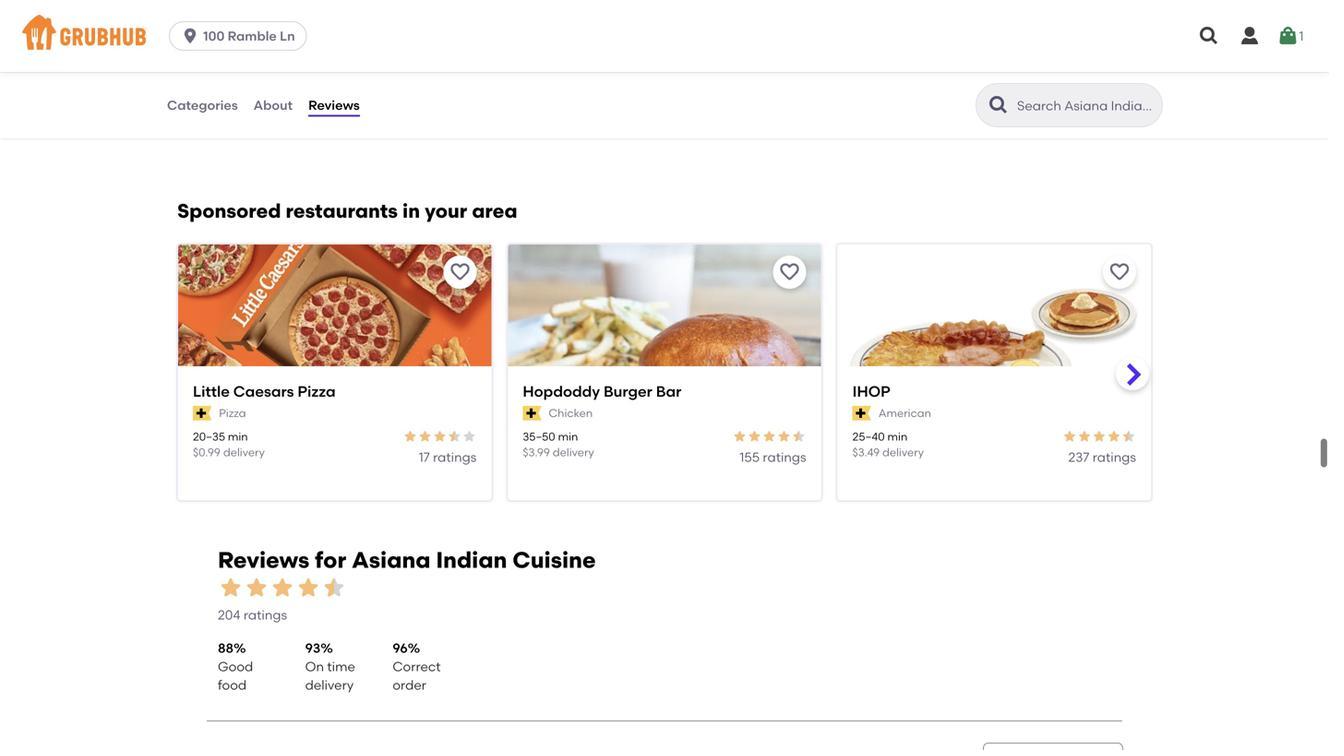 Task type: describe. For each thing, give the bounding box(es) containing it.
35–50 min $3.99 delivery
[[523, 430, 594, 459]]

1 svg image from the left
[[1198, 25, 1220, 47]]

min inside 25–40 min $3.49 delivery
[[888, 430, 908, 443]]

204
[[218, 607, 240, 623]]

bar
[[656, 383, 682, 401]]

155
[[740, 450, 760, 465]]

sponsored restaurants in your area
[[177, 199, 517, 223]]

caesars
[[233, 383, 294, 401]]

20–35 min $0.99 delivery
[[193, 430, 265, 459]]

save this restaurant button for pizza
[[443, 256, 477, 289]]

area
[[472, 199, 517, 223]]

ratings for ihop
[[1093, 450, 1136, 465]]

save this restaurant image for pizza
[[449, 261, 471, 283]]

delivery inside the 93 on time delivery
[[305, 678, 354, 693]]

indian
[[436, 547, 507, 574]]

hopdoddy burger bar link
[[523, 381, 806, 402]]

1
[[1299, 28, 1304, 44]]

1 button
[[1277, 19, 1304, 53]]

ramble
[[228, 28, 277, 44]]

subscription pass image for hopdoddy burger bar
[[523, 406, 541, 421]]

ln
[[280, 28, 295, 44]]

100 ramble ln
[[203, 28, 295, 44]]

ihop
[[853, 383, 891, 401]]

$3.99
[[523, 446, 550, 459]]

svg image for 100 ramble ln
[[181, 27, 199, 45]]

little caesars pizza link
[[193, 381, 477, 402]]

93 on time delivery
[[305, 640, 355, 693]]

time
[[327, 659, 355, 675]]

restaurants
[[286, 199, 398, 223]]

93
[[305, 640, 320, 656]]

ihop logo image
[[838, 245, 1151, 399]]

reviews button
[[307, 72, 361, 138]]

main navigation navigation
[[0, 0, 1329, 72]]

save this restaurant image
[[1109, 261, 1131, 283]]

(512)
[[177, 17, 207, 32]]

delivery for little caesars pizza
[[223, 446, 265, 459]]

ratings for hopdoddy burger bar
[[763, 450, 806, 465]]

categories button
[[166, 72, 239, 138]]

sponsored
[[177, 199, 281, 223]]

$3.49
[[853, 446, 880, 459]]

save this restaurant button for bar
[[773, 256, 806, 289]]

american
[[879, 407, 931, 420]]

burger
[[604, 383, 653, 401]]

in
[[402, 199, 420, 223]]

for
[[315, 547, 346, 574]]

ihop link
[[853, 381, 1136, 402]]

categories
[[167, 97, 238, 113]]

min for little
[[228, 430, 248, 443]]

save this restaurant image for bar
[[779, 261, 801, 283]]

204 ratings
[[218, 607, 287, 623]]

3 save this restaurant button from the left
[[1103, 256, 1136, 289]]

88 good food
[[218, 640, 253, 693]]

35–50
[[523, 430, 555, 443]]

about
[[254, 97, 293, 113]]

17
[[419, 450, 430, 465]]

little
[[193, 383, 230, 401]]

100 ramble ln button
[[169, 21, 314, 51]]

17 ratings
[[419, 450, 477, 465]]



Task type: vqa. For each thing, say whether or not it's contained in the screenshot.
the Reviews
yes



Task type: locate. For each thing, give the bounding box(es) containing it.
hopdoddy burger bar logo image
[[508, 245, 821, 399]]

1 horizontal spatial save this restaurant image
[[779, 261, 801, 283]]

0 horizontal spatial subscription pass image
[[523, 406, 541, 421]]

237
[[1068, 450, 1090, 465]]

ratings right 17
[[433, 450, 477, 465]]

reviews for asiana indian cuisine
[[218, 547, 596, 574]]

on
[[305, 659, 324, 675]]

ratings right 204
[[244, 607, 287, 623]]

3 min from the left
[[888, 430, 908, 443]]

min for hopdoddy
[[558, 430, 578, 443]]

delivery right $3.99
[[553, 446, 594, 459]]

little caesars pizza
[[193, 383, 336, 401]]

2 svg image from the left
[[1239, 25, 1261, 47]]

ratings for little caesars pizza
[[433, 450, 477, 465]]

155 ratings
[[740, 450, 806, 465]]

0 vertical spatial pizza
[[298, 383, 336, 401]]

2 horizontal spatial min
[[888, 430, 908, 443]]

correct
[[393, 659, 441, 675]]

237 ratings
[[1068, 450, 1136, 465]]

svg image for 1
[[1277, 25, 1299, 47]]

1 horizontal spatial subscription pass image
[[853, 406, 871, 421]]

reviews up 204 ratings
[[218, 547, 309, 574]]

0 horizontal spatial save this restaurant button
[[443, 256, 477, 289]]

2 save this restaurant button from the left
[[773, 256, 806, 289]]

20–35
[[193, 430, 225, 443]]

1 vertical spatial pizza
[[219, 407, 246, 420]]

0 horizontal spatial pizza
[[219, 407, 246, 420]]

reviews for reviews for asiana indian cuisine
[[218, 547, 309, 574]]

min inside 35–50 min $3.99 delivery
[[558, 430, 578, 443]]

2 subscription pass image from the left
[[853, 406, 871, 421]]

hopdoddy
[[523, 383, 600, 401]]

Search Asiana Indian Cuisine search field
[[1015, 97, 1157, 114]]

0 vertical spatial reviews
[[308, 97, 360, 113]]

445-
[[210, 17, 239, 32]]

2 min from the left
[[558, 430, 578, 443]]

1 vertical spatial reviews
[[218, 547, 309, 574]]

little caesars pizza logo image
[[178, 245, 491, 399]]

delivery down time
[[305, 678, 354, 693]]

search icon image
[[988, 94, 1010, 116]]

min down american
[[888, 430, 908, 443]]

2 horizontal spatial save this restaurant button
[[1103, 256, 1136, 289]]

reviews right the about
[[308, 97, 360, 113]]

delivery right $3.49
[[882, 446, 924, 459]]

hopdoddy burger bar
[[523, 383, 682, 401]]

delivery inside 25–40 min $3.49 delivery
[[882, 446, 924, 459]]

0 horizontal spatial svg image
[[1198, 25, 1220, 47]]

25–40
[[853, 430, 885, 443]]

1 horizontal spatial svg image
[[1239, 25, 1261, 47]]

subscription pass image up 35–50
[[523, 406, 541, 421]]

0 horizontal spatial save this restaurant image
[[449, 261, 471, 283]]

(512) 445-3435
[[177, 17, 271, 32]]

about button
[[253, 72, 294, 138]]

delivery for ihop
[[882, 446, 924, 459]]

svg image
[[1277, 25, 1299, 47], [181, 27, 199, 45]]

0 horizontal spatial min
[[228, 430, 248, 443]]

reviews inside button
[[308, 97, 360, 113]]

100
[[203, 28, 225, 44]]

3435
[[239, 17, 271, 32]]

(512) 445-3435 button
[[177, 15, 271, 34]]

1 horizontal spatial svg image
[[1277, 25, 1299, 47]]

subscription pass image up 25–40
[[853, 406, 871, 421]]

save this restaurant image
[[449, 261, 471, 283], [779, 261, 801, 283]]

pizza
[[298, 383, 336, 401], [219, 407, 246, 420]]

1 min from the left
[[228, 430, 248, 443]]

ratings
[[433, 450, 477, 465], [763, 450, 806, 465], [1093, 450, 1136, 465], [244, 607, 287, 623]]

min right 20–35
[[228, 430, 248, 443]]

star icon image
[[403, 429, 418, 444], [418, 429, 432, 444], [432, 429, 447, 444], [447, 429, 462, 444], [447, 429, 462, 444], [462, 429, 477, 444], [733, 429, 747, 444], [747, 429, 762, 444], [762, 429, 777, 444], [777, 429, 792, 444], [792, 429, 806, 444], [792, 429, 806, 444], [1062, 429, 1077, 444], [1077, 429, 1092, 444], [1092, 429, 1107, 444], [1107, 429, 1122, 444], [1122, 429, 1136, 444], [1122, 429, 1136, 444], [218, 575, 244, 601], [244, 575, 270, 601], [270, 575, 295, 601], [295, 575, 321, 601], [321, 575, 347, 601], [321, 575, 347, 601]]

25–40 min $3.49 delivery
[[853, 430, 924, 459]]

min inside 20–35 min $0.99 delivery
[[228, 430, 248, 443]]

1 horizontal spatial min
[[558, 430, 578, 443]]

1 save this restaurant image from the left
[[449, 261, 471, 283]]

delivery for hopdoddy burger bar
[[553, 446, 594, 459]]

96
[[393, 640, 408, 656]]

asiana
[[352, 547, 431, 574]]

cuisine
[[513, 547, 596, 574]]

0 horizontal spatial svg image
[[181, 27, 199, 45]]

your
[[425, 199, 467, 223]]

delivery right the $0.99
[[223, 446, 265, 459]]

subscription pass image
[[193, 406, 212, 421]]

1 subscription pass image from the left
[[523, 406, 541, 421]]

chicken
[[549, 407, 593, 420]]

delivery
[[223, 446, 265, 459], [553, 446, 594, 459], [882, 446, 924, 459], [305, 678, 354, 693]]

good
[[218, 659, 253, 675]]

2 save this restaurant image from the left
[[779, 261, 801, 283]]

88
[[218, 640, 234, 656]]

svg image inside '100 ramble ln' button
[[181, 27, 199, 45]]

subscription pass image
[[523, 406, 541, 421], [853, 406, 871, 421]]

delivery inside 35–50 min $3.99 delivery
[[553, 446, 594, 459]]

order
[[393, 678, 426, 693]]

subscription pass image for ihop
[[853, 406, 871, 421]]

min
[[228, 430, 248, 443], [558, 430, 578, 443], [888, 430, 908, 443]]

min down chicken on the left bottom of page
[[558, 430, 578, 443]]

save this restaurant button
[[443, 256, 477, 289], [773, 256, 806, 289], [1103, 256, 1136, 289]]

reviews
[[308, 97, 360, 113], [218, 547, 309, 574]]

pizza right "caesars"
[[298, 383, 336, 401]]

pizza right subscription pass image
[[219, 407, 246, 420]]

ratings right "237"
[[1093, 450, 1136, 465]]

svg image inside 1 "button"
[[1277, 25, 1299, 47]]

1 save this restaurant button from the left
[[443, 256, 477, 289]]

1 horizontal spatial save this restaurant button
[[773, 256, 806, 289]]

$0.99
[[193, 446, 221, 459]]

1 horizontal spatial pizza
[[298, 383, 336, 401]]

reviews for reviews
[[308, 97, 360, 113]]

ratings right 155
[[763, 450, 806, 465]]

food
[[218, 678, 247, 693]]

delivery inside 20–35 min $0.99 delivery
[[223, 446, 265, 459]]

svg image
[[1198, 25, 1220, 47], [1239, 25, 1261, 47]]

96 correct order
[[393, 640, 441, 693]]



